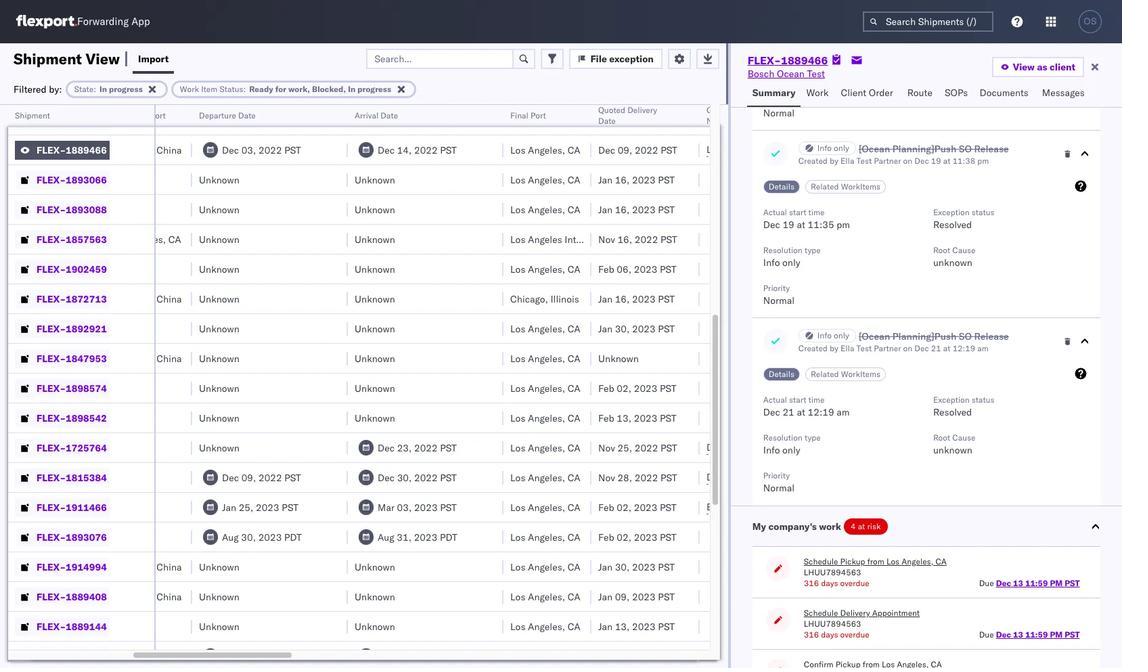 Task type: locate. For each thing, give the bounding box(es) containing it.
dec 09, 2022 pst down quoted delivery date button
[[599, 144, 678, 156]]

ella
[[841, 156, 855, 166], [841, 343, 855, 354]]

by up actual start time dec 21 at 12:19 am
[[830, 343, 839, 354]]

flex- for flex-1725764 button
[[37, 442, 66, 454]]

2 status from the top
[[972, 395, 995, 405]]

schedule inside schedule pickup from los angeles, ca lhuu7894563
[[804, 557, 839, 567]]

2 planning]push from the top
[[893, 331, 957, 343]]

resolution type info only for 19
[[764, 245, 821, 269]]

1 vertical spatial 09,
[[242, 472, 256, 484]]

1 vertical spatial status
[[972, 395, 995, 405]]

1 vertical spatial planning]push
[[893, 331, 957, 343]]

related workitems for am
[[811, 369, 881, 379]]

nov for nov 25, 2022 pst
[[599, 442, 615, 454]]

progress up departure port on the top left
[[109, 84, 143, 94]]

0 horizontal spatial :
[[94, 84, 96, 94]]

dec inside actual start time dec 21 at 12:19 am
[[764, 406, 781, 419]]

2 progress from the left
[[358, 84, 391, 94]]

details for 19
[[769, 182, 795, 192]]

container numbers button
[[700, 102, 775, 127]]

planning]push up created by ella test partner on dec 21 at 12:19 am
[[893, 331, 957, 343]]

1 : from the left
[[94, 84, 96, 94]]

yantian right 1889144
[[111, 621, 143, 633]]

0 vertical spatial ltd
[[148, 114, 164, 126]]

overdue for pickup
[[841, 578, 870, 589]]

details button for 21
[[764, 368, 801, 381]]

due dec 13 11:59 pm pst for schedule pickup from los angeles, ca lhuu7894563
[[980, 578, 1081, 589]]

flexport down flex-1898542 button
[[23, 442, 58, 454]]

1892921
[[66, 323, 107, 335]]

1 pdt from the left
[[284, 531, 302, 543]]

overdue down schedule delivery appointment lhuu7894563
[[841, 630, 870, 640]]

messages
[[1043, 87, 1086, 99]]

only down actual start time dec 21 at 12:19 am
[[783, 444, 801, 456]]

2 pdt from the left
[[440, 531, 458, 543]]

bosch ocean test
[[748, 68, 826, 80], [23, 144, 100, 156], [23, 353, 100, 365]]

316 days overdue down pickup
[[804, 578, 870, 589]]

1 shanghai bluetech co., ltd from the top
[[23, 114, 164, 126]]

yantian down 'state : in progress'
[[111, 114, 143, 126]]

jan 13, 2023 pst
[[599, 114, 675, 126], [599, 621, 675, 633]]

1 vertical spatial resolved
[[934, 406, 973, 419]]

flex- for flex-1893076 button
[[37, 531, 66, 543]]

bookings up flex-1898542 button
[[23, 382, 63, 395]]

1 shanghai, china from the top
[[111, 144, 182, 156]]

flex-1889408 button
[[15, 588, 110, 606]]

1 horizontal spatial 03,
[[397, 502, 412, 514]]

angeles
[[528, 233, 563, 246]]

demo up flex-1914994
[[61, 531, 86, 543]]

2 vertical spatial bookings test shipper china
[[23, 412, 147, 424]]

flexport demo shipper co. down 1893066
[[23, 204, 138, 216]]

4 feb from the top
[[599, 502, 615, 514]]

1 jan 13, 2023 pst from the top
[[599, 114, 675, 126]]

1 vertical spatial root cause unknown
[[934, 433, 976, 456]]

workitems down created by ella test partner on dec 21 at 12:19 am
[[842, 369, 881, 379]]

exception for pm
[[934, 207, 970, 217]]

1 vertical spatial priority
[[764, 471, 790, 481]]

ca
[[568, 114, 581, 126], [568, 144, 581, 156], [568, 174, 581, 186], [568, 204, 581, 216], [168, 233, 181, 246], [568, 263, 581, 275], [568, 323, 581, 335], [568, 353, 581, 365], [568, 382, 581, 395], [568, 412, 581, 424], [568, 442, 581, 454], [568, 472, 581, 484], [568, 502, 581, 514], [568, 531, 581, 543], [936, 557, 947, 567], [568, 561, 581, 573], [568, 591, 581, 603], [568, 621, 581, 633], [568, 651, 581, 663]]

port down import
[[150, 110, 166, 121]]

316 days overdue down schedule delivery appointment lhuu7894563
[[804, 630, 870, 640]]

2 root from the top
[[934, 433, 951, 443]]

2 unknown from the top
[[934, 444, 973, 456]]

actual for 19
[[764, 207, 788, 217]]

flex-1902459 button
[[15, 260, 110, 279]]

time inside actual start time dec 21 at 12:19 am
[[809, 395, 825, 405]]

6 flexport demo shipper co. from the top
[[23, 502, 138, 514]]

feb left 06,
[[599, 263, 615, 275]]

1 vertical spatial feb 02, 2023 pst
[[599, 502, 677, 514]]

yantian right 1902459
[[111, 263, 143, 275]]

days down schedule delivery appointment lhuu7894563
[[822, 630, 839, 640]]

flex- for flex-1889408 button on the bottom left of the page
[[37, 591, 66, 603]]

cause for dec 19 at 11:35 pm
[[953, 245, 976, 255]]

details up actual start time dec 21 at 12:19 am
[[769, 369, 795, 379]]

ltd
[[148, 114, 164, 126], [148, 621, 164, 633]]

1 details button from the top
[[764, 180, 801, 194]]

planning]push up created by ella test partner on dec 19 at 11:38 pm
[[893, 143, 957, 155]]

03, for 2023
[[397, 502, 412, 514]]

21 inside actual start time dec 21 at 12:19 am
[[783, 406, 795, 419]]

bluetech down 'state : in progress'
[[75, 114, 124, 126]]

forwarding
[[77, 15, 129, 28]]

1 due from the top
[[980, 578, 995, 589]]

0 horizontal spatial am
[[837, 406, 850, 419]]

1 departure from the left
[[111, 110, 148, 121]]

release for pm
[[975, 143, 1010, 155]]

departure
[[111, 110, 148, 121], [199, 110, 236, 121]]

0 vertical spatial jan 30, 2023 pst
[[599, 323, 675, 335]]

: up 1889145
[[94, 84, 96, 94]]

1 [ocean planning]push so release from the top
[[859, 143, 1010, 155]]

root cause unknown
[[934, 245, 976, 269], [934, 433, 976, 456]]

25, for jan
[[239, 502, 254, 514]]

by for 11:35
[[830, 156, 839, 166]]

1 vertical spatial 12:19
[[808, 406, 835, 419]]

resize handle column header for arrival date
[[488, 105, 504, 668]]

partner
[[875, 156, 902, 166], [875, 343, 902, 354]]

days up the schedule delivery appointment button
[[822, 578, 839, 589]]

pdt for aug 30, 2023 pdt
[[284, 531, 302, 543]]

time inside actual start time dec 19 at 11:35 pm
[[809, 207, 825, 217]]

los
[[511, 114, 526, 126], [511, 144, 526, 156], [511, 174, 526, 186], [511, 204, 526, 216], [111, 233, 126, 246], [511, 233, 526, 246], [511, 263, 526, 275], [511, 323, 526, 335], [511, 353, 526, 365], [511, 382, 526, 395], [511, 412, 526, 424], [511, 442, 526, 454], [511, 472, 526, 484], [511, 502, 526, 514], [511, 531, 526, 543], [887, 557, 900, 567], [511, 561, 526, 573], [511, 591, 526, 603], [511, 621, 526, 633], [511, 651, 526, 663]]

route
[[908, 87, 933, 99]]

due dec 13 11:59 pm pst for schedule delivery appointment lhuu7894563
[[980, 630, 1081, 640]]

jan 30, 2023 pst down feb 06, 2023 pst
[[599, 323, 675, 335]]

shanghai, down departure port on the top left
[[111, 144, 154, 156]]

lhuu7894563 inside schedule delivery appointment lhuu7894563
[[804, 619, 862, 629]]

normal
[[764, 107, 795, 119], [764, 295, 795, 307], [764, 482, 795, 494]]

3 flexport demo shipper co. from the top
[[23, 263, 138, 275]]

1 vertical spatial 03,
[[397, 502, 412, 514]]

yantian right 1891206
[[111, 651, 143, 663]]

2 by from the top
[[830, 343, 839, 354]]

demo up the flex-1893088
[[61, 174, 86, 186]]

date inside arrival date button
[[381, 110, 398, 121]]

2 feb from the top
[[599, 382, 615, 395]]

0 vertical spatial pm
[[1051, 578, 1063, 589]]

0 vertical spatial so
[[960, 143, 973, 155]]

work for work
[[807, 87, 829, 99]]

pm right 11:35 in the right top of the page
[[837, 219, 851, 231]]

2 horizontal spatial date
[[599, 116, 616, 126]]

0 vertical spatial delivery
[[628, 105, 658, 115]]

shanghai, right 1889408
[[111, 591, 154, 603]]

shipment up by:
[[14, 49, 82, 68]]

1 related from the top
[[811, 182, 840, 192]]

1 vertical spatial release
[[975, 331, 1010, 343]]

flex- for "flex-1893088" button
[[37, 204, 66, 216]]

1 vertical spatial shipment
[[15, 110, 50, 121]]

2 schedule from the top
[[804, 608, 839, 618]]

2 overdue from the top
[[841, 630, 870, 640]]

2 details button from the top
[[764, 368, 801, 381]]

2 due from the top
[[980, 630, 995, 640]]

date inside quoted delivery date
[[599, 116, 616, 126]]

unknown
[[199, 114, 240, 126], [355, 114, 395, 126], [199, 174, 240, 186], [355, 174, 395, 186], [199, 204, 240, 216], [355, 204, 395, 216], [199, 233, 240, 246], [355, 233, 395, 246], [199, 263, 240, 275], [355, 263, 395, 275], [199, 293, 240, 305], [355, 293, 395, 305], [199, 323, 240, 335], [355, 323, 395, 335], [199, 353, 240, 365], [355, 353, 395, 365], [599, 353, 639, 365], [199, 382, 240, 395], [355, 382, 395, 395], [199, 412, 240, 424], [355, 412, 395, 424], [199, 442, 240, 454], [199, 561, 240, 573], [355, 561, 395, 573], [199, 591, 240, 603], [355, 591, 395, 603], [199, 621, 240, 633], [355, 621, 395, 633]]

1 vertical spatial due
[[980, 630, 995, 640]]

1 vertical spatial resolution type info only
[[764, 433, 821, 456]]

flex-1847953
[[37, 353, 107, 365]]

2 time from the top
[[809, 395, 825, 405]]

flex-1815384 button
[[15, 468, 110, 487]]

progress
[[109, 84, 143, 94], [358, 84, 391, 94]]

at
[[944, 156, 951, 166], [797, 219, 806, 231], [944, 343, 951, 354], [797, 406, 806, 419], [859, 521, 866, 532]]

1 related workitems from the top
[[811, 182, 881, 192]]

316 days overdue for pickup
[[804, 578, 870, 589]]

1 co. from the top
[[124, 174, 138, 186]]

2 resolution type info only from the top
[[764, 433, 821, 456]]

flex- for flex-1889144 button
[[37, 621, 66, 633]]

status
[[972, 207, 995, 217], [972, 395, 995, 405]]

0 vertical spatial related workitems
[[811, 182, 881, 192]]

1 aug from the left
[[222, 531, 239, 543]]

0 vertical spatial related
[[811, 182, 840, 192]]

[ocean for am
[[859, 331, 891, 343]]

2 days from the top
[[822, 630, 839, 640]]

1 priority from the top
[[764, 283, 790, 293]]

root cause unknown for dec 21 at 12:19 am
[[934, 433, 976, 456]]

am
[[978, 343, 989, 354], [837, 406, 850, 419]]

final port button
[[504, 108, 578, 121]]

1 vertical spatial ltd
[[148, 621, 164, 633]]

0 horizontal spatial dec 09, 2022 pst
[[222, 472, 301, 484]]

3 resize handle column header from the left
[[138, 105, 154, 668]]

final port
[[511, 110, 546, 121]]

1 port from the left
[[150, 110, 166, 121]]

1 vertical spatial related workitems
[[811, 369, 881, 379]]

flex-1889466 up summary at the right of the page
[[748, 54, 829, 67]]

china
[[157, 144, 182, 156], [157, 293, 182, 305], [121, 323, 147, 335], [157, 353, 182, 365], [121, 382, 147, 395], [121, 412, 147, 424], [157, 561, 182, 573], [157, 591, 182, 603]]

0 vertical spatial shipment
[[14, 49, 82, 68]]

2 related workitems button from the top
[[806, 368, 887, 381]]

0 vertical spatial type
[[805, 245, 821, 255]]

1 nov from the top
[[599, 233, 615, 246]]

start inside actual start time dec 19 at 11:35 pm
[[790, 207, 807, 217]]

[ocean planning]push so release up 11:38
[[859, 143, 1010, 155]]

316 down my company's work
[[804, 578, 820, 589]]

root for dec 19 at 11:35 pm
[[934, 245, 951, 255]]

resize handle column header
[[0, 105, 16, 668], [88, 105, 104, 668], [138, 105, 154, 668], [176, 105, 192, 668], [332, 105, 348, 668], [488, 105, 504, 668], [576, 105, 592, 668], [684, 105, 700, 668]]

exception status resolved for pm
[[934, 207, 995, 231]]

3 feb from the top
[[599, 412, 615, 424]]

type
[[805, 245, 821, 255], [805, 433, 821, 443]]

09, up 17,
[[615, 591, 630, 603]]

flex-1914994 button
[[15, 558, 110, 577]]

0 vertical spatial feb 02, 2023 pst
[[599, 382, 677, 395]]

resize handle column header for shipper name
[[88, 105, 104, 668]]

2 start from the top
[[790, 395, 807, 405]]

bookings down the "flex-1872713" button
[[23, 323, 63, 335]]

1 vertical spatial exception status resolved
[[934, 395, 995, 419]]

1 vertical spatial delivery
[[841, 608, 871, 618]]

0 vertical spatial bookings test shipper china
[[23, 323, 147, 335]]

1 on from the top
[[904, 156, 913, 166]]

shanghai, right 1872713
[[111, 293, 154, 305]]

os
[[1085, 16, 1098, 26]]

2 root cause unknown from the top
[[934, 433, 976, 456]]

1 vertical spatial 13
[[1014, 630, 1024, 640]]

7 co. from the top
[[124, 531, 138, 543]]

1 days from the top
[[822, 578, 839, 589]]

0 vertical spatial dec 09, 2022 pst
[[599, 144, 678, 156]]

aug down 'jan 25, 2023 pst'
[[222, 531, 239, 543]]

flexport up flex-1893076 button
[[23, 502, 58, 514]]

2 ella from the top
[[841, 343, 855, 354]]

dec inside actual start time dec 19 at 11:35 pm
[[764, 219, 781, 231]]

work for work item status : ready for work, blocked, in progress
[[180, 84, 199, 94]]

1889466
[[782, 54, 829, 67], [66, 144, 107, 156]]

1 316 days overdue from the top
[[804, 578, 870, 589]]

13 for schedule pickup from los angeles, ca lhuu7894563
[[1014, 578, 1024, 589]]

details
[[769, 182, 795, 192], [769, 369, 795, 379]]

1898574
[[66, 382, 107, 395]]

flex-
[[748, 54, 782, 67], [37, 114, 66, 126], [37, 144, 66, 156], [37, 174, 66, 186], [37, 204, 66, 216], [37, 233, 66, 246], [37, 263, 66, 275], [37, 293, 66, 305], [37, 323, 66, 335], [37, 353, 66, 365], [37, 382, 66, 395], [37, 412, 66, 424], [37, 442, 66, 454], [37, 472, 66, 484], [37, 502, 66, 514], [37, 531, 66, 543], [37, 561, 66, 573], [37, 591, 66, 603], [37, 621, 66, 633], [37, 651, 66, 663]]

schedule for schedule pickup from los angeles, ca
[[804, 557, 839, 567]]

due for schedule pickup from los angeles, ca lhuu7894563
[[980, 578, 995, 589]]

1 vertical spatial root
[[934, 433, 951, 443]]

1 vertical spatial partner
[[875, 343, 902, 354]]

by
[[830, 156, 839, 166], [830, 343, 839, 354]]

departure down 'state : in progress'
[[111, 110, 148, 121]]

0 vertical spatial priority normal
[[764, 283, 795, 307]]

client order
[[841, 87, 894, 99]]

1 planning]push from the top
[[893, 143, 957, 155]]

details for 21
[[769, 369, 795, 379]]

0 vertical spatial cause
[[953, 245, 976, 255]]

actual
[[764, 207, 788, 217], [764, 395, 788, 405]]

co., right 1889144
[[126, 621, 145, 633]]

1889466 inside button
[[66, 144, 107, 156]]

shanghai, right 1847953
[[111, 353, 154, 365]]

2 info only from the top
[[818, 331, 850, 341]]

0 vertical spatial related workitems button
[[806, 180, 887, 194]]

days
[[822, 578, 839, 589], [822, 630, 839, 640]]

flex-1889466
[[748, 54, 829, 67], [37, 144, 107, 156]]

1 schedule from the top
[[804, 557, 839, 567]]

pdt down mar 03, 2023 pst
[[440, 531, 458, 543]]

[ocean planning]push so release for dec 19 at 11:35 pm
[[859, 143, 1010, 155]]

0 vertical spatial days
[[822, 578, 839, 589]]

details down lhuu7894563, uetu5238478
[[769, 182, 795, 192]]

2 type from the top
[[805, 433, 821, 443]]

priority normal for 21
[[764, 471, 795, 494]]

2 priority normal from the top
[[764, 471, 795, 494]]

0 horizontal spatial 03,
[[242, 144, 256, 156]]

dec 09, 2022 pst up 'jan 25, 2023 pst'
[[222, 472, 301, 484]]

0 horizontal spatial date
[[238, 110, 256, 121]]

shipper name
[[23, 110, 75, 121]]

delivery right "quoted"
[[628, 105, 658, 115]]

1 resolution type info only from the top
[[764, 245, 821, 269]]

0 vertical spatial dec 13 11:59 pm pst button
[[997, 578, 1081, 589]]

sops button
[[940, 81, 975, 107]]

feb down "nov 28, 2022 pst"
[[599, 502, 615, 514]]

so for dec 19 at 11:35 pm
[[960, 143, 973, 155]]

9 demo from the top
[[61, 651, 86, 663]]

start for 21
[[790, 395, 807, 405]]

on for dec 21 at 12:19 am
[[904, 343, 913, 354]]

dec 13 11:59 pm pst button
[[997, 578, 1081, 589], [997, 630, 1081, 640]]

1 vertical spatial workitems
[[842, 369, 881, 379]]

date for departure date
[[238, 110, 256, 121]]

0 vertical spatial bosch ocean test
[[748, 68, 826, 80]]

co. right 1911466
[[124, 502, 138, 514]]

1 horizontal spatial 12:19
[[953, 343, 976, 354]]

delivery for schedule
[[841, 608, 871, 618]]

3 demo from the top
[[61, 263, 86, 275]]

file exception button
[[570, 48, 663, 69], [570, 48, 663, 69]]

ella for pm
[[841, 156, 855, 166]]

3 bookings test shipper china from the top
[[23, 412, 147, 424]]

0 vertical spatial 13
[[1014, 578, 1024, 589]]

delivery inside schedule delivery appointment lhuu7894563
[[841, 608, 871, 618]]

shanghai, china down departure port on the top left
[[111, 144, 182, 156]]

flexport demo shipper co. down 1889144
[[23, 651, 138, 663]]

flex- for flex-1889466 button
[[37, 144, 66, 156]]

departure date button
[[192, 108, 335, 121]]

flex-1892921 button
[[15, 319, 110, 338]]

0 vertical spatial bookings
[[23, 323, 63, 335]]

1 root cause unknown from the top
[[934, 245, 976, 269]]

2 so from the top
[[960, 331, 973, 343]]

ready
[[249, 84, 273, 94]]

bookings test shipper china up 1847953
[[23, 323, 147, 335]]

planning]push for dec 21 at 12:19 am
[[893, 331, 957, 343]]

jan 30, 2023 pst
[[599, 323, 675, 335], [599, 561, 675, 573]]

1 vertical spatial 316 days overdue
[[804, 630, 870, 640]]

1 vertical spatial dec 13 11:59 pm pst button
[[997, 630, 1081, 640]]

7 resize handle column header from the left
[[576, 105, 592, 668]]

by for 12:19
[[830, 343, 839, 354]]

shanghai bluetech co., ltd
[[23, 114, 164, 126], [23, 621, 164, 633]]

chicago, illinois
[[511, 293, 579, 305]]

lhuu7894563,
[[707, 144, 777, 156]]

2 vertical spatial feb 02, 2023 pst
[[599, 531, 677, 543]]

1 vertical spatial exception
[[934, 395, 970, 405]]

view up 'state : in progress'
[[86, 49, 120, 68]]

related workitems up actual start time dec 21 at 12:19 am
[[811, 369, 881, 379]]

1815384
[[66, 472, 107, 484]]

actual inside actual start time dec 21 at 12:19 am
[[764, 395, 788, 405]]

1 vertical spatial actual
[[764, 395, 788, 405]]

aug left 31,
[[378, 531, 395, 543]]

shanghai, right 1914994
[[111, 561, 154, 573]]

0 vertical spatial 09,
[[618, 144, 633, 156]]

0 vertical spatial overdue
[[841, 578, 870, 589]]

0 vertical spatial schedule
[[804, 557, 839, 567]]

nov left airport
[[599, 233, 615, 246]]

client
[[841, 87, 867, 99]]

start
[[790, 207, 807, 217], [790, 395, 807, 405]]

co. right 1893088 at left
[[124, 204, 138, 216]]

0 vertical spatial workitems
[[842, 182, 881, 192]]

1 vertical spatial [ocean planning]push so release
[[859, 331, 1010, 343]]

flexport demo shipper co. down 1815384
[[23, 502, 138, 514]]

1889466 up work button
[[782, 54, 829, 67]]

root for dec 21 at 12:19 am
[[934, 433, 951, 443]]

progress up arrival date
[[358, 84, 391, 94]]

2 in from the left
[[348, 84, 356, 94]]

1 info only from the top
[[818, 143, 850, 153]]

yantian right 1898542
[[111, 412, 143, 424]]

pm
[[1051, 578, 1063, 589], [1051, 630, 1063, 640]]

0 vertical spatial shanghai bluetech co., ltd
[[23, 114, 164, 126]]

delivery left the appointment
[[841, 608, 871, 618]]

resolution down actual start time dec 19 at 11:35 pm
[[764, 245, 803, 255]]

2 priority from the top
[[764, 471, 790, 481]]

3 feb 02, 2023 pst from the top
[[599, 531, 677, 543]]

yantian down ningbo
[[111, 531, 143, 543]]

1 workitems from the top
[[842, 182, 881, 192]]

company's
[[769, 521, 817, 533]]

actual inside actual start time dec 19 at 11:35 pm
[[764, 207, 788, 217]]

1 vertical spatial overdue
[[841, 630, 870, 640]]

resize handle column header for departure date
[[332, 105, 348, 668]]

departure for departure date
[[199, 110, 236, 121]]

workitems for dec 21 at 12:19 am
[[842, 369, 881, 379]]

2 vertical spatial bosch ocean test
[[23, 353, 100, 365]]

1 vertical spatial [ocean
[[859, 331, 891, 343]]

arrival
[[355, 110, 379, 121]]

demu1232567 down the demu1232588
[[707, 471, 776, 484]]

type for 12:19
[[805, 433, 821, 443]]

overdue for delivery
[[841, 630, 870, 640]]

flex- inside button
[[37, 323, 66, 335]]

2 lhuu7894563 from the top
[[804, 619, 862, 629]]

14,
[[397, 144, 412, 156]]

2 vertical spatial 02,
[[617, 531, 632, 543]]

yantian right 1892921
[[111, 323, 143, 335]]

1 horizontal spatial departure
[[199, 110, 236, 121]]

1 vertical spatial 11:59
[[1026, 630, 1049, 640]]

view
[[86, 49, 120, 68], [1014, 61, 1035, 73]]

1 dec 13 11:59 pm pst button from the top
[[997, 578, 1081, 589]]

[ocean up created by ella test partner on dec 19 at 11:38 pm
[[859, 143, 891, 155]]

0 horizontal spatial departure
[[111, 110, 148, 121]]

flexport demo shipper co. up 1893088 at left
[[23, 174, 138, 186]]

normal for 21
[[764, 482, 795, 494]]

2 workitems from the top
[[842, 369, 881, 379]]

0 vertical spatial [ocean planning]push so release
[[859, 143, 1010, 155]]

flexport demo shipper co. down 1911466
[[23, 531, 138, 543]]

priority for 21
[[764, 471, 790, 481]]

shanghai, china right 1889408
[[111, 591, 182, 603]]

1 lhuu7894563 from the top
[[804, 568, 862, 578]]

demo up flex-1911466
[[61, 472, 86, 484]]

0 vertical spatial 316
[[804, 578, 820, 589]]

view left as
[[1014, 61, 1035, 73]]

1893066
[[66, 174, 107, 186]]

feb up feb 13, 2023 pst
[[599, 382, 615, 395]]

date inside the departure date button
[[238, 110, 256, 121]]

4 resize handle column header from the left
[[176, 105, 192, 668]]

state : in progress
[[74, 84, 143, 94]]

actual up the demu1232588
[[764, 395, 788, 405]]

1 bookings test shipper china from the top
[[23, 323, 147, 335]]

2 shanghai bluetech co., ltd from the top
[[23, 621, 164, 633]]

shipment inside button
[[15, 110, 50, 121]]

2 feb 02, 2023 pst from the top
[[599, 502, 677, 514]]

dec
[[222, 144, 239, 156], [378, 144, 395, 156], [599, 144, 616, 156], [915, 156, 930, 166], [764, 219, 781, 231], [915, 343, 930, 354], [764, 406, 781, 419], [378, 442, 395, 454], [222, 472, 239, 484], [378, 472, 395, 484], [997, 578, 1012, 589], [997, 630, 1012, 640], [222, 651, 239, 663]]

2 vertical spatial ocean
[[52, 353, 80, 365]]

flexport demo shipper co. up 1815384
[[23, 442, 138, 454]]

start inside actual start time dec 21 at 12:19 am
[[790, 395, 807, 405]]

1 start from the top
[[790, 207, 807, 217]]

demo up the flex-1815384 at the bottom left
[[61, 442, 86, 454]]

0 vertical spatial 03,
[[242, 144, 256, 156]]

flexport down flex-1911466 button
[[23, 531, 58, 543]]

time for 12:19
[[809, 395, 825, 405]]

1 vertical spatial bosch
[[23, 144, 50, 156]]

departure inside button
[[111, 110, 148, 121]]

flex-1889145
[[37, 114, 107, 126]]

1 overdue from the top
[[841, 578, 870, 589]]

12:19 inside actual start time dec 21 at 12:19 am
[[808, 406, 835, 419]]

related up actual start time dec 21 at 12:19 am
[[811, 369, 840, 379]]

1 vertical spatial related
[[811, 369, 840, 379]]

shipper down 1857563
[[89, 263, 122, 275]]

info only for 12:19
[[818, 331, 850, 341]]

1 vertical spatial normal
[[764, 295, 795, 307]]

0 vertical spatial resolution type info only
[[764, 245, 821, 269]]

am inside actual start time dec 21 at 12:19 am
[[837, 406, 850, 419]]

06,
[[617, 263, 632, 275]]

bookings down flex-1898574 button
[[23, 412, 63, 424]]

1725764
[[66, 442, 107, 454]]

316 for schedule pickup from los angeles, ca lhuu7894563
[[804, 578, 820, 589]]

[ocean planning]push so release for dec 21 at 12:19 am
[[859, 331, 1010, 343]]

flex-1889466 up flex-1893066
[[37, 144, 107, 156]]

5 flexport demo shipper co. from the top
[[23, 472, 138, 484]]

cause
[[953, 245, 976, 255], [953, 433, 976, 443]]

1 vertical spatial am
[[837, 406, 850, 419]]

0 vertical spatial 11:59
[[1026, 578, 1049, 589]]

root cause unknown for dec 19 at 11:35 pm
[[934, 245, 976, 269]]

pm right 11:38
[[978, 156, 990, 166]]

1914994
[[66, 561, 107, 573]]

info only for 11:35
[[818, 143, 850, 153]]

priority normal
[[764, 283, 795, 307], [764, 471, 795, 494]]

demo down the flex-1815384 at the bottom left
[[61, 502, 86, 514]]

arrival date
[[355, 110, 398, 121]]

1 pm from the top
[[1051, 578, 1063, 589]]

yantian right 1893066
[[111, 174, 143, 186]]

forwarding app link
[[16, 15, 150, 28]]

resolution type info only down actual start time dec 19 at 11:35 pm
[[764, 245, 821, 269]]

2 actual from the top
[[764, 395, 788, 405]]

25, up '28,'
[[618, 442, 633, 454]]

0 vertical spatial details button
[[764, 180, 801, 194]]

type down 11:35 in the right top of the page
[[805, 245, 821, 255]]

30, down 'jan 25, 2023 pst'
[[241, 531, 256, 543]]

0 vertical spatial planning]push
[[893, 143, 957, 155]]

info
[[818, 143, 832, 153], [764, 257, 780, 269], [818, 331, 832, 341], [764, 444, 780, 456]]

flexport down flex-1725764 button
[[23, 472, 58, 484]]

0 vertical spatial due
[[980, 578, 995, 589]]

days for delivery
[[822, 630, 839, 640]]

flex-1891206
[[37, 651, 107, 663]]

1 vertical spatial demu1232567
[[776, 501, 845, 513]]

schedule inside schedule delivery appointment lhuu7894563
[[804, 608, 839, 618]]

delivery inside quoted delivery date
[[628, 105, 658, 115]]

0 vertical spatial lhuu7894563
[[804, 568, 862, 578]]

09, up 'jan 25, 2023 pst'
[[242, 472, 256, 484]]

0 vertical spatial exception status resolved
[[934, 207, 995, 231]]

1 horizontal spatial port
[[531, 110, 546, 121]]

release
[[975, 143, 1010, 155], [975, 331, 1010, 343]]

exception status resolved
[[934, 207, 995, 231], [934, 395, 995, 419]]

1 13 from the top
[[1014, 578, 1024, 589]]

0 horizontal spatial 21
[[783, 406, 795, 419]]

5 resize handle column header from the left
[[332, 105, 348, 668]]

1 vertical spatial 19
[[783, 219, 795, 231]]

port for departure port
[[150, 110, 166, 121]]

4 shanghai, from the top
[[111, 561, 154, 573]]

0 vertical spatial root cause unknown
[[934, 245, 976, 269]]

demu1232567 up my company's work
[[776, 501, 845, 513]]

1 vertical spatial pm
[[837, 219, 851, 231]]

shanghai,
[[111, 144, 154, 156], [111, 293, 154, 305], [111, 353, 154, 365], [111, 561, 154, 573], [111, 591, 154, 603]]

0 vertical spatial pm
[[978, 156, 990, 166]]

related workitems
[[811, 182, 881, 192], [811, 369, 881, 379]]

0 horizontal spatial aug
[[222, 531, 239, 543]]

2 shanghai, china from the top
[[111, 293, 182, 305]]

port
[[150, 110, 166, 121], [531, 110, 546, 121]]

2 flexport demo shipper co. from the top
[[23, 204, 138, 216]]

1 vertical spatial time
[[809, 395, 825, 405]]

2 related from the top
[[811, 369, 840, 379]]

related up actual start time dec 19 at 11:35 pm
[[811, 182, 840, 192]]

departure inside button
[[199, 110, 236, 121]]

0 vertical spatial root
[[934, 245, 951, 255]]

release for am
[[975, 331, 1010, 343]]

flex- for flex-1857563 button
[[37, 233, 66, 246]]

3 flexport from the top
[[23, 263, 58, 275]]

date
[[238, 110, 256, 121], [381, 110, 398, 121], [599, 116, 616, 126]]

0 vertical spatial actual
[[764, 207, 788, 217]]

0 vertical spatial normal
[[764, 107, 795, 119]]

work inside button
[[807, 87, 829, 99]]

1 vertical spatial schedule
[[804, 608, 839, 618]]

1 progress from the left
[[109, 84, 143, 94]]

shipment for shipment view
[[14, 49, 82, 68]]

1 horizontal spatial pdt
[[440, 531, 458, 543]]

priority normal for 19
[[764, 283, 795, 307]]

flex-1889466 inside flex-1889466 button
[[37, 144, 107, 156]]

aug
[[222, 531, 239, 543], [378, 531, 395, 543]]

1 root from the top
[[934, 245, 951, 255]]

co. right 1725764
[[124, 442, 138, 454]]

created up actual start time dec 21 at 12:19 am
[[799, 343, 828, 354]]

1 horizontal spatial :
[[243, 84, 246, 94]]

flexport. image
[[16, 15, 77, 28]]

23,
[[397, 442, 412, 454]]

16,
[[615, 174, 630, 186], [615, 204, 630, 216], [618, 233, 633, 246], [615, 293, 630, 305], [395, 651, 409, 663]]



Task type: vqa. For each thing, say whether or not it's contained in the screenshot.
first the 'Shanghai, China' from the bottom of the page
yes



Task type: describe. For each thing, give the bounding box(es) containing it.
flex-1889408
[[37, 591, 107, 603]]

shipment for shipment
[[15, 110, 50, 121]]

only up created by ella test partner on dec 21 at 12:19 am
[[834, 331, 850, 341]]

partner for pm
[[875, 156, 902, 166]]

los angeles international airport
[[511, 233, 652, 246]]

name
[[54, 110, 75, 121]]

date for arrival date
[[381, 110, 398, 121]]

1 demo from the top
[[61, 174, 86, 186]]

1 shanghai from the top
[[23, 114, 73, 126]]

1 bookings from the top
[[23, 323, 63, 335]]

2 vertical spatial bosch
[[23, 353, 50, 365]]

flex-1911466
[[37, 502, 107, 514]]

shipper down "1893076"
[[89, 561, 122, 573]]

arrival date button
[[348, 108, 490, 121]]

flex-1857563
[[37, 233, 107, 246]]

at inside actual start time dec 19 at 11:35 pm
[[797, 219, 806, 231]]

planning]push for dec 19 at 11:35 pm
[[893, 143, 957, 155]]

nov for nov 16, 2022 pst
[[599, 233, 615, 246]]

uetu5238478
[[779, 144, 845, 156]]

13 for schedule delivery appointment lhuu7894563
[[1014, 630, 1024, 640]]

4 demo from the top
[[61, 442, 86, 454]]

2 yantian from the top
[[111, 174, 143, 186]]

4 shanghai, china from the top
[[111, 561, 182, 573]]

bicu1234565,
[[707, 501, 774, 513]]

forwarding app
[[77, 15, 150, 28]]

actual start time dec 19 at 11:35 pm
[[764, 207, 851, 231]]

actual start time dec 21 at 12:19 am
[[764, 395, 850, 419]]

03, for 2022
[[242, 144, 256, 156]]

316 days overdue for delivery
[[804, 630, 870, 640]]

19 inside actual start time dec 19 at 11:35 pm
[[783, 219, 795, 231]]

3 shanghai, from the top
[[111, 353, 154, 365]]

aug for aug 31, 2023 pdt
[[378, 531, 395, 543]]

dec 13 11:59 pm pst button for schedule pickup from los angeles, ca lhuu7894563
[[997, 578, 1081, 589]]

international
[[565, 233, 620, 246]]

1 ltd from the top
[[148, 114, 164, 126]]

pdt for aug 31, 2023 pdt
[[440, 531, 458, 543]]

flex-1889144 button
[[15, 617, 110, 636]]

blocked,
[[312, 84, 346, 94]]

1 shanghai, from the top
[[111, 144, 154, 156]]

flex-1872713 button
[[15, 290, 110, 308]]

3 shanghai, china from the top
[[111, 353, 182, 365]]

pm inside actual start time dec 19 at 11:35 pm
[[837, 219, 851, 231]]

filtered by:
[[14, 83, 62, 95]]

9 flexport demo shipper co. from the top
[[23, 651, 138, 663]]

flex- for flex-1889145 button
[[37, 114, 66, 126]]

4 flexport from the top
[[23, 442, 58, 454]]

1 flexport from the top
[[23, 174, 58, 186]]

work button
[[802, 81, 836, 107]]

1 co., from the top
[[126, 114, 145, 126]]

shipper up 1857563
[[89, 204, 122, 216]]

25, for nov
[[618, 442, 633, 454]]

schedule pickup from los angeles, ca button
[[804, 557, 947, 568]]

flex-1898574
[[37, 382, 107, 395]]

-- left flex-1872713
[[23, 293, 35, 305]]

flex-1914994
[[37, 561, 107, 573]]

delivery for quoted
[[628, 105, 658, 115]]

2 jan 13, 2023 pst from the top
[[599, 621, 675, 633]]

shipper down 1725764
[[89, 472, 122, 484]]

3 bookings from the top
[[23, 412, 63, 424]]

8 demo from the top
[[61, 561, 86, 573]]

2 shanghai from the top
[[23, 621, 73, 633]]

type for 11:35
[[805, 245, 821, 255]]

unknown for am
[[934, 444, 973, 456]]

9 co. from the top
[[124, 651, 138, 663]]

numbers
[[707, 116, 741, 126]]

aug 31, 2023 pdt
[[378, 531, 458, 543]]

1 feb 02, 2023 pst from the top
[[599, 382, 677, 395]]

2 ltd from the top
[[148, 621, 164, 633]]

2 flexport from the top
[[23, 204, 58, 216]]

nov 28, 2022 pst
[[599, 472, 678, 484]]

resize handle column header for departure port
[[176, 105, 192, 668]]

flex- for flex-1815384 button
[[37, 472, 66, 484]]

messages button
[[1037, 81, 1093, 107]]

pm for schedule pickup from los angeles, ca lhuu7894563
[[1051, 578, 1063, 589]]

quoted delivery date button
[[592, 102, 687, 127]]

1 bluetech from the top
[[75, 114, 124, 126]]

created by ella test partner on dec 21 at 12:19 am
[[799, 343, 989, 354]]

1 horizontal spatial am
[[978, 343, 989, 354]]

import button
[[133, 43, 174, 74]]

flex- for flex-1893066 button
[[37, 174, 66, 186]]

flex- for flex-1898574 button
[[37, 382, 66, 395]]

flex-1725764
[[37, 442, 107, 454]]

flex-1893076 button
[[15, 528, 110, 547]]

flex-1893088 button
[[15, 200, 110, 219]]

1 horizontal spatial pm
[[978, 156, 990, 166]]

flex-1893066
[[37, 174, 107, 186]]

6 yantian from the top
[[111, 412, 143, 424]]

ella for am
[[841, 343, 855, 354]]

4
[[851, 521, 856, 532]]

3 yantian from the top
[[111, 263, 143, 275]]

2 02, from the top
[[617, 502, 632, 514]]

view as client
[[1014, 61, 1076, 73]]

2 vertical spatial 09,
[[615, 591, 630, 603]]

0 vertical spatial ocean
[[777, 68, 805, 80]]

1 yantian from the top
[[111, 114, 143, 126]]

1891206
[[66, 651, 107, 663]]

2 bookings from the top
[[23, 382, 63, 395]]

resolution type info only for 21
[[764, 433, 821, 456]]

shipper down "1898574"
[[86, 412, 119, 424]]

pickup
[[841, 557, 866, 567]]

partner for am
[[875, 343, 902, 354]]

0 horizontal spatial view
[[86, 49, 120, 68]]

flex-1893076
[[37, 531, 107, 543]]

shipper up 1893088 at left
[[89, 174, 122, 186]]

flex-1898574 button
[[15, 379, 110, 398]]

days for pickup
[[822, 578, 839, 589]]

state
[[74, 84, 94, 94]]

1 jan 30, 2023 pst from the top
[[599, 323, 675, 335]]

flex- for flex-1902459 button
[[37, 263, 66, 275]]

resolution for 19
[[764, 245, 803, 255]]

7 yantian from the top
[[111, 531, 143, 543]]

angeles, inside schedule pickup from los angeles, ca lhuu7894563
[[902, 557, 934, 567]]

resolved for dec 21 at 12:19 am
[[934, 406, 973, 419]]

created for 11:35
[[799, 156, 828, 166]]

departure port button
[[104, 108, 179, 121]]

risk
[[868, 521, 881, 532]]

priority for 19
[[764, 283, 790, 293]]

schedule delivery appointment lhuu7894563
[[804, 608, 920, 629]]

5 co. from the top
[[124, 472, 138, 484]]

related workitems button for dec 21 at 12:19 am
[[806, 368, 887, 381]]

los inside schedule pickup from los angeles, ca lhuu7894563
[[887, 557, 900, 567]]

jan 17, 2023 pst
[[599, 651, 675, 663]]

schedule for schedule delivery appointment
[[804, 608, 839, 618]]

quoted
[[599, 105, 626, 115]]

8 flexport from the top
[[23, 561, 58, 573]]

os button
[[1075, 6, 1107, 37]]

start for 19
[[790, 207, 807, 217]]

from
[[868, 557, 885, 567]]

due for schedule delivery appointment lhuu7894563
[[980, 630, 995, 640]]

flex- for flex-1914994 button
[[37, 561, 66, 573]]

related workitems for pm
[[811, 182, 881, 192]]

4 co. from the top
[[124, 442, 138, 454]]

1911466
[[66, 502, 107, 514]]

flex- for flex-1847953 button at the bottom of page
[[37, 353, 66, 365]]

5 feb from the top
[[599, 531, 615, 543]]

30, down 06,
[[615, 323, 630, 335]]

work,
[[289, 84, 310, 94]]

flex-1815384
[[37, 472, 107, 484]]

flex-1893066 button
[[15, 170, 110, 189]]

aug for aug 30, 2023 pdt
[[222, 531, 239, 543]]

flex-1889466 button
[[15, 141, 110, 159]]

shipper down 1872713
[[86, 323, 119, 335]]

nov for nov 28, 2022 pst
[[599, 472, 615, 484]]

1893088
[[66, 204, 107, 216]]

8 yantian from the top
[[111, 621, 143, 633]]

0 vertical spatial flex-1889466
[[748, 54, 829, 67]]

6 co. from the top
[[124, 502, 138, 514]]

1 normal from the top
[[764, 107, 795, 119]]

time for 11:35
[[809, 207, 825, 217]]

Search Shipments (/) text field
[[864, 12, 994, 32]]

28,
[[618, 472, 633, 484]]

0 vertical spatial 12:19
[[953, 343, 976, 354]]

flex-1902459
[[37, 263, 107, 275]]

1 in from the left
[[100, 84, 107, 94]]

client
[[1050, 61, 1076, 73]]

cause for dec 21 at 12:19 am
[[953, 433, 976, 443]]

view inside button
[[1014, 61, 1035, 73]]

jan 25, 2023 pst
[[222, 502, 299, 514]]

shipper up 1914994
[[89, 531, 122, 543]]

view as client button
[[993, 57, 1085, 77]]

9 yantian from the top
[[111, 651, 143, 663]]

1 horizontal spatial 19
[[932, 156, 942, 166]]

4 flexport demo shipper co. from the top
[[23, 442, 138, 454]]

9 flexport from the top
[[23, 651, 58, 663]]

flex-1847953 button
[[15, 349, 110, 368]]

status for dec 21 at 12:19 am
[[972, 395, 995, 405]]

30, up jan 09, 2023 pst
[[615, 561, 630, 573]]

container
[[707, 105, 743, 115]]

2 jan 30, 2023 pst from the top
[[599, 561, 675, 573]]

schedule pickup from los angeles, ca lhuu7894563
[[804, 557, 947, 578]]

departure port
[[111, 110, 166, 121]]

flex-1857563 button
[[15, 230, 110, 249]]

final
[[511, 110, 529, 121]]

8 co. from the top
[[124, 561, 138, 573]]

created for 12:19
[[799, 343, 828, 354]]

2 bookings test shipper china from the top
[[23, 382, 147, 395]]

1 vertical spatial bosch ocean test
[[23, 144, 100, 156]]

shipper down 1815384
[[89, 502, 122, 514]]

1 02, from the top
[[617, 382, 632, 395]]

2 shanghai, from the top
[[111, 293, 154, 305]]

for
[[275, 84, 287, 94]]

resize handle column header for shipment
[[138, 105, 154, 668]]

dec 30, 2022 pst
[[378, 472, 457, 484]]

2 co. from the top
[[124, 204, 138, 216]]

appointment
[[873, 608, 920, 618]]

11:59 for schedule delivery appointment lhuu7894563
[[1026, 630, 1049, 640]]

1 vertical spatial ocean
[[52, 144, 80, 156]]

by:
[[49, 83, 62, 95]]

11:35
[[808, 219, 835, 231]]

related for 12:19
[[811, 369, 840, 379]]

related for 11:35
[[811, 182, 840, 192]]

3 co. from the top
[[124, 263, 138, 275]]

details button for 19
[[764, 180, 801, 194]]

port for final port
[[531, 110, 546, 121]]

0 vertical spatial bosch
[[748, 68, 775, 80]]

container numbers
[[707, 105, 743, 126]]

route button
[[903, 81, 940, 107]]

30, down '23,' at bottom
[[397, 472, 412, 484]]

1 horizontal spatial 1889466
[[782, 54, 829, 67]]

-- right 1725764
[[111, 442, 123, 454]]

at inside actual start time dec 21 at 12:19 am
[[797, 406, 806, 419]]

6 flexport from the top
[[23, 502, 58, 514]]

0 vertical spatial demu1232567
[[707, 471, 776, 484]]

7 flexport from the top
[[23, 531, 58, 543]]

flex-1911466 button
[[15, 498, 110, 517]]

exception
[[610, 52, 654, 65]]

5 shanghai, from the top
[[111, 591, 154, 603]]

5 flexport from the top
[[23, 472, 58, 484]]

app
[[131, 15, 150, 28]]

0 vertical spatial 21
[[932, 343, 942, 354]]

filtered
[[14, 83, 47, 95]]

-- left flex-1889408
[[23, 591, 35, 603]]

1 feb from the top
[[599, 263, 615, 275]]

1857563
[[66, 233, 107, 246]]

status for dec 19 at 11:35 pm
[[972, 207, 995, 217]]

schedule delivery appointment button
[[804, 608, 920, 619]]

shipper inside button
[[23, 110, 52, 121]]

resolved for dec 19 at 11:35 pm
[[934, 219, 973, 231]]

ca inside schedule pickup from los angeles, ca lhuu7894563
[[936, 557, 947, 567]]

mar 03, 2023 pst
[[378, 502, 457, 514]]

shipper down 1889144
[[89, 651, 122, 663]]

flex- for flex-1911466 button
[[37, 502, 66, 514]]

unknown for pm
[[934, 257, 973, 269]]

1 flexport demo shipper co. from the top
[[23, 174, 138, 186]]

shipper up 1898542
[[86, 382, 119, 395]]

bosch ocean test link
[[748, 67, 826, 81]]

4 at risk
[[851, 521, 881, 532]]

flex-1725764 button
[[15, 439, 110, 457]]

17,
[[615, 651, 630, 663]]

5 demo from the top
[[61, 472, 86, 484]]

summary
[[753, 87, 796, 99]]

2 : from the left
[[243, 84, 246, 94]]

5 yantian from the top
[[111, 382, 143, 395]]

4 yantian from the top
[[111, 323, 143, 335]]

flex-1889145 button
[[15, 111, 110, 130]]

documents button
[[975, 81, 1037, 107]]

31,
[[397, 531, 412, 543]]

resolution for 21
[[764, 433, 803, 443]]

-- left flex-1857563
[[23, 233, 35, 246]]

6 demo from the top
[[61, 502, 86, 514]]

exception for am
[[934, 395, 970, 405]]

lhuu7894563, uetu5238478
[[707, 144, 845, 156]]

1 resize handle column header from the left
[[0, 105, 16, 668]]

exception status resolved for am
[[934, 395, 995, 419]]

shipper down 1898542
[[89, 442, 122, 454]]

my company's work
[[753, 521, 842, 533]]

only down actual start time dec 19 at 11:35 pm
[[783, 257, 801, 269]]

5 shanghai, china from the top
[[111, 591, 182, 603]]

2 bluetech from the top
[[75, 621, 124, 633]]

related workitems button for dec 19 at 11:35 pm
[[806, 180, 887, 194]]

Search... text field
[[367, 48, 514, 69]]

316 for schedule delivery appointment lhuu7894563
[[804, 630, 820, 640]]

chicago,
[[511, 293, 548, 305]]

pm for schedule delivery appointment lhuu7894563
[[1051, 630, 1063, 640]]

flex-1872713
[[37, 293, 107, 305]]

documents
[[980, 87, 1029, 99]]

7 demo from the top
[[61, 531, 86, 543]]

3 02, from the top
[[617, 531, 632, 543]]

actual for 21
[[764, 395, 788, 405]]

7 flexport demo shipper co. from the top
[[23, 531, 138, 543]]

2 demo from the top
[[61, 204, 86, 216]]

lhuu7894563 inside schedule pickup from los angeles, ca lhuu7894563
[[804, 568, 862, 578]]

only up created by ella test partner on dec 19 at 11:38 pm
[[834, 143, 850, 153]]

8 flexport demo shipper co. from the top
[[23, 561, 138, 573]]

2 co., from the top
[[126, 621, 145, 633]]



